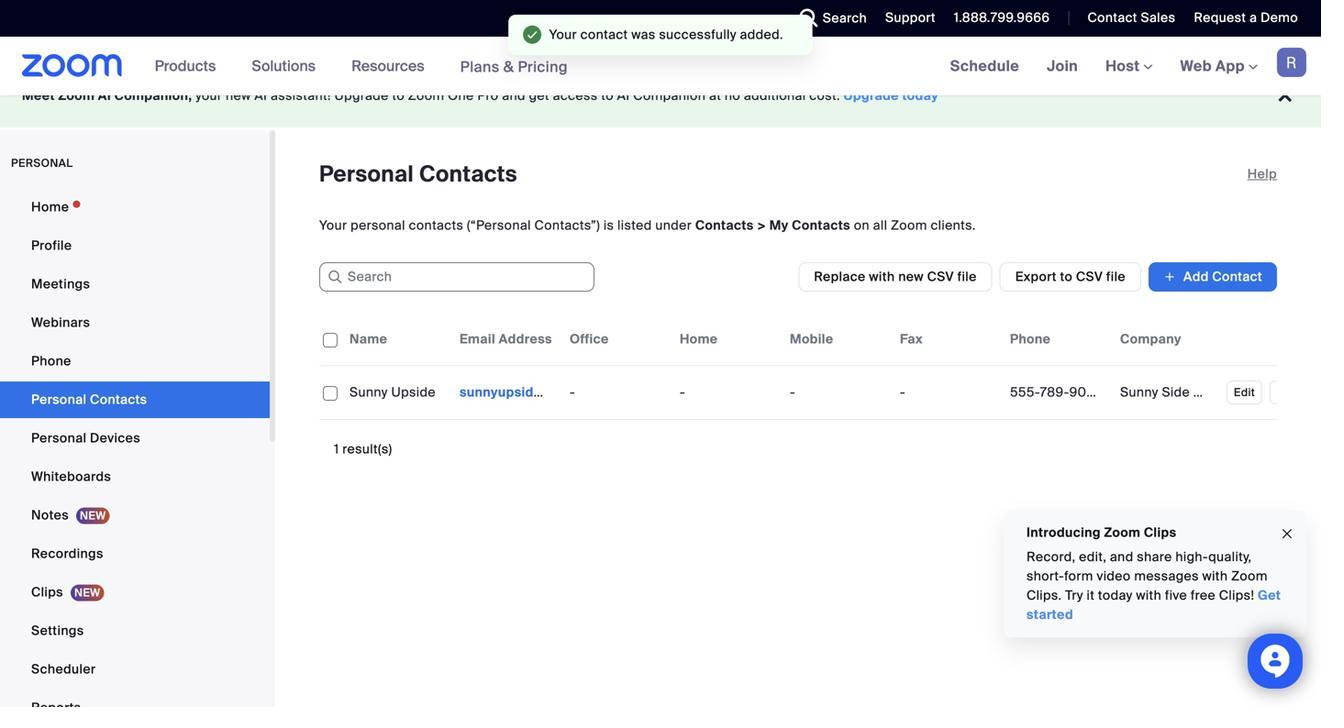 Task type: describe. For each thing, give the bounding box(es) containing it.
additional
[[744, 87, 806, 104]]

short-
[[1027, 568, 1065, 585]]

contacts inside personal menu menu
[[90, 392, 147, 408]]

meetings link
[[0, 266, 270, 303]]

and inside meet zoom ai companion, footer
[[502, 87, 526, 104]]

sales
[[1141, 9, 1176, 26]]

meet zoom ai companion, footer
[[0, 64, 1322, 128]]

scheduler
[[31, 661, 96, 678]]

side
[[1163, 384, 1191, 401]]

Search Contacts Input text field
[[319, 263, 595, 292]]

plans
[[460, 57, 500, 76]]

personal menu menu
[[0, 189, 270, 708]]

new inside meet zoom ai companion, footer
[[226, 87, 251, 104]]

personal
[[351, 217, 406, 234]]

mobile
[[790, 331, 834, 348]]

home link
[[0, 189, 270, 226]]

home inside application
[[680, 331, 718, 348]]

file inside export to csv file button
[[1107, 269, 1126, 285]]

to inside button
[[1061, 269, 1073, 285]]

started
[[1027, 607, 1074, 624]]

with inside replace with new csv file button
[[870, 269, 895, 285]]

4 - from the left
[[901, 384, 906, 401]]

application containing name
[[319, 314, 1322, 420]]

personal devices link
[[0, 420, 270, 457]]

1 result(s)
[[334, 441, 392, 458]]

your for your contact was successfully added.
[[549, 26, 577, 43]]

app
[[1216, 56, 1246, 76]]

pricing
[[518, 57, 568, 76]]

phone inside application
[[1011, 331, 1051, 348]]

2 - from the left
[[680, 384, 686, 401]]

demo
[[1261, 9, 1299, 26]]

zoom logo image
[[22, 54, 123, 77]]

sunny for sunny side eggs edit
[[1121, 384, 1159, 401]]

0 vertical spatial personal
[[319, 160, 414, 189]]

companion,
[[114, 87, 192, 104]]

contact
[[581, 26, 628, 43]]

listed
[[618, 217, 652, 234]]

whiteboards link
[[0, 459, 270, 496]]

record, edit, and share high-quality, short-form video messages with zoom clips. try it today with five free clips!
[[1027, 549, 1268, 604]]

file inside replace with new csv file button
[[958, 269, 977, 285]]

replace with new csv file
[[814, 269, 977, 285]]

personal contacts inside personal menu menu
[[31, 392, 147, 408]]

meetings
[[31, 276, 90, 293]]

on
[[854, 217, 870, 234]]

office
[[570, 331, 609, 348]]

high-
[[1176, 549, 1209, 566]]

sunny for sunny upside
[[350, 384, 388, 401]]

notes
[[31, 507, 69, 524]]

web
[[1181, 56, 1213, 76]]

solutions
[[252, 56, 316, 76]]

meet
[[22, 87, 55, 104]]

help
[[1248, 166, 1278, 183]]

added.
[[740, 26, 784, 43]]

your contact was successfully added.
[[549, 26, 784, 43]]

banner containing products
[[0, 37, 1322, 97]]

clips.
[[1027, 588, 1062, 604]]

email
[[460, 331, 496, 348]]

webinars
[[31, 314, 90, 331]]

fax
[[901, 331, 923, 348]]

555-
[[1011, 384, 1041, 401]]

9000
[[1070, 384, 1105, 401]]

meet zoom ai companion, your new ai assistant! upgrade to zoom one pro and get access to ai companion at no additional cost. upgrade today
[[22, 87, 939, 104]]

export to csv file button
[[1000, 263, 1142, 292]]

result(s)
[[343, 441, 392, 458]]

get started link
[[1027, 588, 1282, 624]]

add contact
[[1184, 269, 1263, 285]]

profile
[[31, 237, 72, 254]]

recordings
[[31, 546, 103, 563]]

assistant!
[[271, 87, 331, 104]]

3 ai from the left
[[617, 87, 630, 104]]

personal devices
[[31, 430, 140, 447]]

replace
[[814, 269, 866, 285]]

and inside record, edit, and share high-quality, short-form video messages with zoom clips. try it today with five free clips!
[[1111, 549, 1134, 566]]

plans & pricing
[[460, 57, 568, 76]]

1 ai from the left
[[98, 87, 111, 104]]

products
[[155, 56, 216, 76]]

0 horizontal spatial to
[[392, 87, 405, 104]]

1.888.799.9666 button up schedule at the right top
[[941, 0, 1055, 37]]

settings link
[[0, 613, 270, 650]]

csv inside button
[[928, 269, 955, 285]]

1 - from the left
[[570, 384, 576, 401]]

address
[[499, 331, 553, 348]]

0 vertical spatial personal contacts
[[319, 160, 518, 189]]

contacts up ("personal
[[419, 160, 518, 189]]

789-
[[1041, 384, 1070, 401]]

upgrade today link
[[844, 87, 939, 104]]

under
[[656, 217, 692, 234]]

search button
[[786, 0, 872, 37]]

personal for personal devices link
[[31, 430, 87, 447]]

introducing
[[1027, 525, 1102, 542]]

schedule
[[951, 56, 1020, 76]]

meetings navigation
[[937, 37, 1322, 97]]

export
[[1016, 269, 1057, 285]]

1
[[334, 441, 339, 458]]

profile picture image
[[1278, 48, 1307, 77]]

form
[[1065, 568, 1094, 585]]



Task type: vqa. For each thing, say whether or not it's contained in the screenshot.
Plans & Pricing LINK
yes



Task type: locate. For each thing, give the bounding box(es) containing it.
>
[[758, 217, 767, 234]]

2 horizontal spatial with
[[1203, 568, 1229, 585]]

to down resources at the left of page
[[392, 87, 405, 104]]

contacts
[[409, 217, 464, 234]]

clips up settings
[[31, 584, 63, 601]]

new right your on the top of the page
[[226, 87, 251, 104]]

personal up 'personal'
[[319, 160, 414, 189]]

join
[[1047, 56, 1079, 76]]

web app button
[[1181, 56, 1259, 76]]

&
[[504, 57, 514, 76]]

0 horizontal spatial home
[[31, 199, 69, 216]]

ai down the solutions
[[255, 87, 267, 104]]

your right the success icon
[[549, 26, 577, 43]]

clips link
[[0, 575, 270, 611]]

0 horizontal spatial clips
[[31, 584, 63, 601]]

1 horizontal spatial and
[[1111, 549, 1134, 566]]

and
[[502, 87, 526, 104], [1111, 549, 1134, 566]]

1 horizontal spatial ai
[[255, 87, 267, 104]]

contacts up devices
[[90, 392, 147, 408]]

0 horizontal spatial csv
[[928, 269, 955, 285]]

profile link
[[0, 228, 270, 264]]

add image
[[1164, 268, 1177, 286]]

products button
[[155, 37, 224, 95]]

pro
[[478, 87, 499, 104]]

555-789-9000
[[1011, 384, 1105, 401]]

personal up whiteboards
[[31, 430, 87, 447]]

clips inside personal menu menu
[[31, 584, 63, 601]]

1.888.799.9666 button up schedule link
[[955, 9, 1051, 26]]

contact sales
[[1088, 9, 1176, 26]]

1 upgrade from the left
[[335, 87, 389, 104]]

0 horizontal spatial phone
[[31, 353, 71, 370]]

and left get
[[502, 87, 526, 104]]

scheduler link
[[0, 652, 270, 688]]

personal up personal devices
[[31, 392, 87, 408]]

0 horizontal spatial with
[[870, 269, 895, 285]]

companion
[[634, 87, 706, 104]]

upgrade right cost. on the top right of the page
[[844, 87, 899, 104]]

email address
[[460, 331, 553, 348]]

it
[[1087, 588, 1095, 604]]

add contact button
[[1149, 263, 1278, 292]]

your left 'personal'
[[319, 217, 347, 234]]

to right "export"
[[1061, 269, 1073, 285]]

close image
[[1281, 524, 1295, 545]]

1 vertical spatial your
[[319, 217, 347, 234]]

zoom right all
[[891, 217, 928, 234]]

zoom down zoom logo
[[58, 87, 95, 104]]

0 horizontal spatial contact
[[1088, 9, 1138, 26]]

2 file from the left
[[1107, 269, 1126, 285]]

with down messages
[[1137, 588, 1162, 604]]

sunnyupside33@gmail.com
[[460, 384, 637, 401]]

1 vertical spatial new
[[899, 269, 924, 285]]

2 vertical spatial with
[[1137, 588, 1162, 604]]

banner
[[0, 37, 1322, 97]]

with right replace
[[870, 269, 895, 285]]

your
[[549, 26, 577, 43], [319, 217, 347, 234]]

file left add icon
[[1107, 269, 1126, 285]]

csv inside button
[[1077, 269, 1104, 285]]

0 vertical spatial phone
[[1011, 331, 1051, 348]]

with
[[870, 269, 895, 285], [1203, 568, 1229, 585], [1137, 588, 1162, 604]]

0 vertical spatial with
[[870, 269, 895, 285]]

no
[[725, 87, 741, 104]]

csv right "export"
[[1077, 269, 1104, 285]]

request a demo
[[1195, 9, 1299, 26]]

0 horizontal spatial ai
[[98, 87, 111, 104]]

ai down zoom logo
[[98, 87, 111, 104]]

share
[[1138, 549, 1173, 566]]

web app
[[1181, 56, 1246, 76]]

3 - from the left
[[790, 384, 796, 401]]

0 vertical spatial today
[[903, 87, 939, 104]]

home
[[31, 199, 69, 216], [680, 331, 718, 348]]

upgrade
[[335, 87, 389, 104], [844, 87, 899, 104]]

1 vertical spatial clips
[[31, 584, 63, 601]]

1 horizontal spatial phone
[[1011, 331, 1051, 348]]

1 horizontal spatial clips
[[1145, 525, 1177, 542]]

1 sunny from the left
[[350, 384, 388, 401]]

1 horizontal spatial contact
[[1213, 269, 1263, 285]]

today inside record, edit, and share high-quality, short-form video messages with zoom clips. try it today with five free clips!
[[1099, 588, 1133, 604]]

contact right add
[[1213, 269, 1263, 285]]

introducing zoom clips
[[1027, 525, 1177, 542]]

a
[[1250, 9, 1258, 26]]

1 horizontal spatial home
[[680, 331, 718, 348]]

1 vertical spatial home
[[680, 331, 718, 348]]

sunny upside
[[350, 384, 436, 401]]

("personal
[[467, 217, 531, 234]]

zoom up edit,
[[1105, 525, 1141, 542]]

0 vertical spatial clips
[[1145, 525, 1177, 542]]

clips up share
[[1145, 525, 1177, 542]]

1 csv from the left
[[928, 269, 955, 285]]

name
[[350, 331, 388, 348]]

ai left companion
[[617, 87, 630, 104]]

product information navigation
[[141, 37, 582, 97]]

edit button
[[1227, 381, 1263, 405]]

to right access
[[602, 87, 614, 104]]

upgrade down resources at the left of page
[[335, 87, 389, 104]]

2 vertical spatial personal
[[31, 430, 87, 447]]

new inside button
[[899, 269, 924, 285]]

and up video
[[1111, 549, 1134, 566]]

sunnyupside33@gmail.com link
[[460, 384, 637, 401]]

1 vertical spatial today
[[1099, 588, 1133, 604]]

0 horizontal spatial upgrade
[[335, 87, 389, 104]]

home inside personal menu menu
[[31, 199, 69, 216]]

host button
[[1106, 56, 1153, 76]]

0 vertical spatial your
[[549, 26, 577, 43]]

2 sunny from the left
[[1121, 384, 1159, 401]]

0 horizontal spatial sunny
[[350, 384, 388, 401]]

webinars link
[[0, 305, 270, 341]]

new up fax
[[899, 269, 924, 285]]

0 horizontal spatial and
[[502, 87, 526, 104]]

edit
[[1235, 386, 1256, 400]]

2 upgrade from the left
[[844, 87, 899, 104]]

contacts")
[[535, 217, 600, 234]]

1 horizontal spatial new
[[899, 269, 924, 285]]

phone up 555-
[[1011, 331, 1051, 348]]

1 horizontal spatial upgrade
[[844, 87, 899, 104]]

was
[[632, 26, 656, 43]]

messages
[[1135, 568, 1200, 585]]

all
[[874, 217, 888, 234]]

solutions button
[[252, 37, 324, 95]]

2 csv from the left
[[1077, 269, 1104, 285]]

0 horizontal spatial file
[[958, 269, 977, 285]]

with up free
[[1203, 568, 1229, 585]]

support link
[[872, 0, 941, 37], [886, 9, 936, 26]]

0 horizontal spatial personal contacts
[[31, 392, 147, 408]]

1 horizontal spatial your
[[549, 26, 577, 43]]

is
[[604, 217, 614, 234]]

1 horizontal spatial to
[[602, 87, 614, 104]]

file down clients.
[[958, 269, 977, 285]]

request
[[1195, 9, 1247, 26]]

contacts left >
[[696, 217, 754, 234]]

1 vertical spatial personal
[[31, 392, 87, 408]]

application
[[319, 314, 1322, 420]]

0 horizontal spatial new
[[226, 87, 251, 104]]

today down the support
[[903, 87, 939, 104]]

schedule link
[[937, 37, 1034, 95]]

phone inside personal menu menu
[[31, 353, 71, 370]]

your
[[196, 87, 222, 104]]

0 vertical spatial new
[[226, 87, 251, 104]]

my
[[770, 217, 789, 234]]

contact inside button
[[1213, 269, 1263, 285]]

try
[[1066, 588, 1084, 604]]

your for your personal contacts  ("personal contacts") is listed under contacts > my contacts on all zoom clients.
[[319, 217, 347, 234]]

replace with new csv file button
[[799, 263, 993, 292]]

0 vertical spatial home
[[31, 199, 69, 216]]

eggs
[[1194, 384, 1226, 401]]

zoom up clips!
[[1232, 568, 1268, 585]]

company
[[1121, 331, 1182, 348]]

support
[[886, 9, 936, 26]]

to
[[392, 87, 405, 104], [602, 87, 614, 104], [1061, 269, 1073, 285]]

join link
[[1034, 37, 1093, 95]]

personal for personal contacts link
[[31, 392, 87, 408]]

resources button
[[352, 37, 433, 95]]

contacts left 'on'
[[792, 217, 851, 234]]

zoom inside record, edit, and share high-quality, short-form video messages with zoom clips. try it today with five free clips!
[[1232, 568, 1268, 585]]

sunny left upside
[[350, 384, 388, 401]]

at
[[710, 87, 722, 104]]

2 ai from the left
[[255, 87, 267, 104]]

personal contacts up personal devices
[[31, 392, 147, 408]]

sunny left side
[[1121, 384, 1159, 401]]

2 horizontal spatial ai
[[617, 87, 630, 104]]

1 horizontal spatial today
[[1099, 588, 1133, 604]]

1 horizontal spatial personal contacts
[[319, 160, 518, 189]]

help link
[[1248, 160, 1278, 189]]

contact sales link
[[1074, 0, 1181, 37], [1088, 9, 1176, 26]]

0 horizontal spatial your
[[319, 217, 347, 234]]

recordings link
[[0, 536, 270, 573]]

ai
[[98, 87, 111, 104], [255, 87, 267, 104], [617, 87, 630, 104]]

five
[[1166, 588, 1188, 604]]

notes link
[[0, 498, 270, 534]]

sunny side eggs edit
[[1121, 384, 1256, 401]]

free
[[1191, 588, 1216, 604]]

today inside meet zoom ai companion, footer
[[903, 87, 939, 104]]

1 vertical spatial and
[[1111, 549, 1134, 566]]

get
[[529, 87, 550, 104]]

1 horizontal spatial with
[[1137, 588, 1162, 604]]

cost.
[[810, 87, 841, 104]]

1 vertical spatial with
[[1203, 568, 1229, 585]]

csv down clients.
[[928, 269, 955, 285]]

today down video
[[1099, 588, 1133, 604]]

resources
[[352, 56, 425, 76]]

contact left sales
[[1088, 9, 1138, 26]]

1 file from the left
[[958, 269, 977, 285]]

clips!
[[1220, 588, 1255, 604]]

1 vertical spatial personal contacts
[[31, 392, 147, 408]]

export to csv file
[[1016, 269, 1126, 285]]

phone link
[[0, 343, 270, 380]]

0 vertical spatial contact
[[1088, 9, 1138, 26]]

request a demo link
[[1181, 0, 1322, 37], [1195, 9, 1299, 26]]

get started
[[1027, 588, 1282, 624]]

success image
[[523, 26, 542, 44]]

0 vertical spatial and
[[502, 87, 526, 104]]

contacts
[[419, 160, 518, 189], [696, 217, 754, 234], [792, 217, 851, 234], [90, 392, 147, 408]]

1 horizontal spatial sunny
[[1121, 384, 1159, 401]]

0 horizontal spatial today
[[903, 87, 939, 104]]

personal contacts link
[[0, 382, 270, 419]]

personal contacts up contacts
[[319, 160, 518, 189]]

zoom left one
[[408, 87, 445, 104]]

1 vertical spatial contact
[[1213, 269, 1263, 285]]

1 horizontal spatial csv
[[1077, 269, 1104, 285]]

personal
[[319, 160, 414, 189], [31, 392, 87, 408], [31, 430, 87, 447]]

1.888.799.9666 button
[[941, 0, 1055, 37], [955, 9, 1051, 26]]

1 vertical spatial phone
[[31, 353, 71, 370]]

2 horizontal spatial to
[[1061, 269, 1073, 285]]

1 horizontal spatial file
[[1107, 269, 1126, 285]]

phone down webinars
[[31, 353, 71, 370]]

contact
[[1088, 9, 1138, 26], [1213, 269, 1263, 285]]



